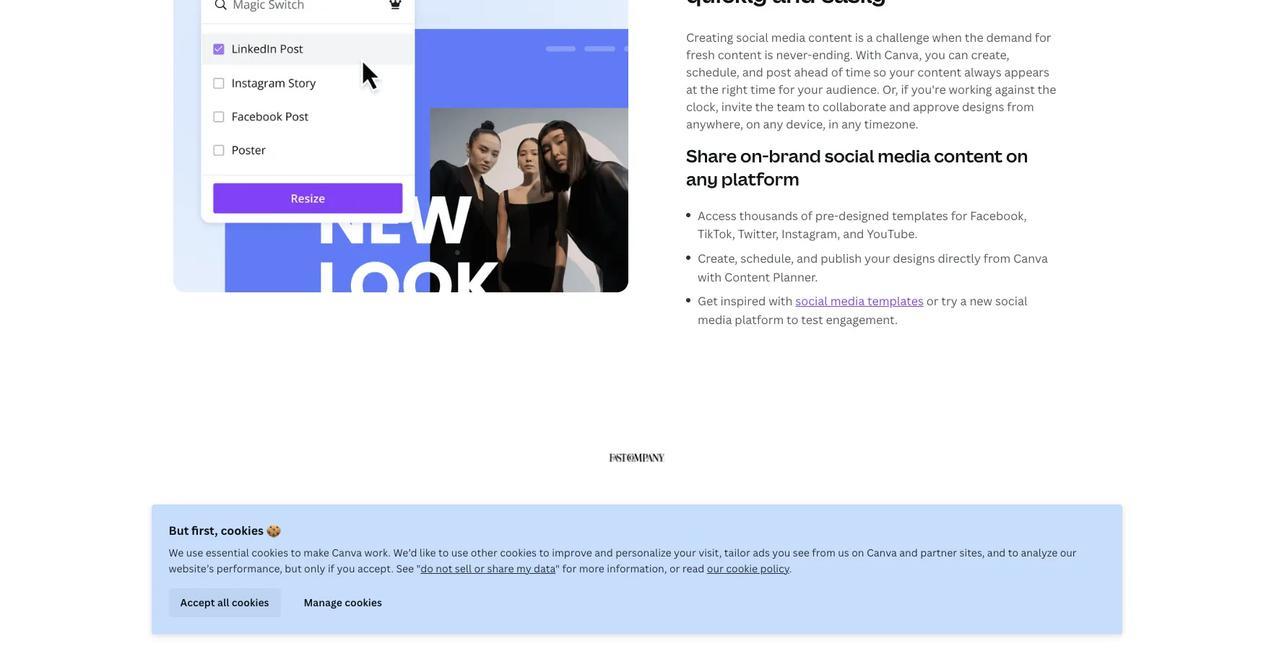 Task type: vqa. For each thing, say whether or not it's contained in the screenshot.
any
yes



Task type: describe. For each thing, give the bounding box(es) containing it.
invite
[[721, 99, 752, 115]]

of inside creating social media content is a challenge when the demand for fresh content is never-ending. with canva, you can create, schedule, and post ahead of time so your content always appears at the right time for your audience. or, if you're working against the clock, invite the team to collaborate and approve designs from anywhere, on any device, in any timezone.
[[831, 65, 843, 80]]

website's
[[169, 562, 214, 576]]

a inside creating social media content is a challenge when the demand for fresh content is never-ending. with canva, you can create, schedule, and post ahead of time so your content always appears at the right time for your audience. or, if you're working against the clock, invite the team to collaborate and approve designs from anywhere, on any device, in any timezone.
[[867, 30, 873, 46]]

facebook,
[[970, 208, 1027, 224]]

and up right
[[742, 65, 763, 80]]

" inside we use essential cookies to make canva work. we'd like to use other cookies to improve and personalize your visit, tailor ads you see from us on canva and partner sites, and to analyze our website's performance, but only if you accept. see "
[[417, 562, 421, 576]]

with up other
[[493, 505, 528, 529]]

appears
[[1004, 65, 1050, 80]]

or,
[[882, 82, 898, 98]]

when
[[932, 30, 962, 46]]

0 horizontal spatial our
[[707, 562, 724, 576]]

on-
[[740, 144, 769, 168]]

to left analyze
[[1009, 546, 1019, 560]]

on inside we use essential cookies to make canva work. we'd like to use other cookies to improve and personalize your visit, tailor ads you see from us on canva and partner sites, and to analyze our website's performance, but only if you accept. see "
[[852, 546, 865, 560]]

and down 'input'
[[878, 531, 910, 555]]

your up powerful
[[850, 505, 889, 529]]

if inside we use essential cookies to make canva work. we'd like to use other cookies to improve and personalize your visit, tailor ads you see from us on canva and partner sites, and to analyze our website's performance, but only if you accept. see "
[[328, 562, 335, 576]]

content inside "[canva] arms you with the ability to have your output match your input in brilliance and uniqueness. to be able to dream up powerful and profitable content with speed is a gift to people who do integrated marketing like we do."
[[449, 557, 515, 581]]

so
[[874, 65, 887, 80]]

media inside share on-brand social media content on any platform
[[878, 144, 931, 168]]

with inside the "create, schedule, and publish your designs directly from canva with content planner."
[[698, 269, 722, 285]]

inspired
[[721, 293, 766, 309]]

manage cookies
[[304, 596, 382, 610]]

access
[[698, 208, 737, 224]]

you left accept.
[[337, 562, 355, 576]]

partner
[[921, 546, 958, 560]]

media inside creating social media content is a challenge when the demand for fresh content is never-ending. with canva, you can create, schedule, and post ahead of time so your content always appears at the right time for your audience. or, if you're working against the clock, invite the team to collaborate and approve designs from anywhere, on any device, in any timezone.
[[771, 30, 806, 46]]

do not sell or share my data link
[[421, 562, 556, 576]]

you inside creating social media content is a challenge when the demand for fresh content is never-ending. with canva, you can create, schedule, and post ahead of time so your content always appears at the right time for your audience. or, if you're working against the clock, invite the team to collaborate and approve designs from anywhere, on any device, in any timezone.
[[925, 47, 946, 63]]

0 vertical spatial is
[[855, 30, 864, 46]]

canva inside the "create, schedule, and publish your designs directly from canva with content planner."
[[1013, 251, 1048, 267]]

at
[[686, 82, 697, 98]]

arms
[[410, 505, 453, 529]]

from inside creating social media content is a challenge when the demand for fresh content is never-ending. with canva, you can create, schedule, and post ahead of time so your content always appears at the right time for your audience. or, if you're working against the clock, invite the team to collaborate and approve designs from anywhere, on any device, in any timezone.
[[1007, 99, 1034, 115]]

only
[[305, 562, 326, 576]]

do inside "[canva] arms you with the ability to have your output match your input in brilliance and uniqueness. to be able to dream up powerful and profitable content with speed is a gift to people who do integrated marketing like we do."
[[800, 557, 822, 581]]

never-
[[776, 47, 812, 63]]

create, schedule, and publish your designs directly from canva with content planner.
[[698, 251, 1048, 285]]

right
[[722, 82, 748, 98]]

is inside "[canva] arms you with the ability to have your output match your input in brilliance and uniqueness. to be able to dream up powerful and profitable content with speed is a gift to people who do integrated marketing like we do."
[[614, 557, 627, 581]]

people
[[699, 557, 758, 581]]

engagement.
[[826, 312, 898, 328]]

designs inside the "create, schedule, and publish your designs directly from canva with content planner."
[[893, 251, 935, 267]]

2 horizontal spatial any
[[841, 117, 862, 132]]

1 vertical spatial time
[[751, 82, 776, 98]]

for right the demand
[[1035, 30, 1051, 46]]

0 vertical spatial time
[[846, 65, 871, 80]]

thousands
[[739, 208, 798, 224]]

to up be
[[621, 505, 639, 529]]

tailor
[[725, 546, 751, 560]]

your inside we use essential cookies to make canva work. we'd like to use other cookies to improve and personalize your visit, tailor ads you see from us on canva and partner sites, and to analyze our website's performance, but only if you accept. see "
[[674, 546, 697, 560]]

cookie
[[726, 562, 758, 576]]

directly
[[938, 251, 981, 267]]

team
[[777, 99, 805, 115]]

or inside the 'or try a new social media platform to test engagement.'
[[927, 293, 939, 309]]

instagram,
[[782, 226, 840, 242]]

access thousands of pre-designed templates for facebook, tiktok, twitter, instagram, and youtube.
[[698, 208, 1027, 242]]

1 horizontal spatial or
[[670, 562, 680, 576]]

in inside "[canva] arms you with the ability to have your output match your input in brilliance and uniqueness. to be able to dream up powerful and profitable content with speed is a gift to people who do integrated marketing like we do."
[[364, 531, 379, 555]]

output
[[730, 505, 788, 529]]

any inside share on-brand social media content on any platform
[[686, 167, 718, 190]]

anywhere,
[[686, 117, 743, 132]]

to up but at the bottom left of the page
[[291, 546, 301, 560]]

sell
[[455, 562, 472, 576]]

a inside the 'or try a new social media platform to test engagement.'
[[960, 293, 967, 309]]

accept
[[181, 596, 215, 610]]

0 horizontal spatial or
[[475, 562, 485, 576]]

from inside we use essential cookies to make canva work. we'd like to use other cookies to improve and personalize your visit, tailor ads you see from us on canva and partner sites, and to analyze our website's performance, but only if you accept. see "
[[812, 546, 836, 560]]

designed
[[839, 208, 889, 224]]

a inside "[canva] arms you with the ability to have your output match your input in brilliance and uniqueness. to be able to dream up powerful and profitable content with speed is a gift to people who do integrated marketing like we do."
[[631, 557, 641, 581]]

create,
[[698, 251, 738, 267]]

creating
[[686, 30, 733, 46]]

cookies up my
[[500, 546, 537, 560]]

clock,
[[686, 99, 719, 115]]

media up engagement.
[[830, 293, 865, 309]]

social inside share on-brand social media content on any platform
[[825, 144, 874, 168]]

cookies right all
[[232, 596, 269, 610]]

brilliance
[[383, 531, 460, 555]]

work.
[[365, 546, 391, 560]]

all
[[218, 596, 230, 610]]

accept all cookies
[[181, 596, 269, 610]]

tiktok,
[[698, 226, 735, 242]]

test
[[801, 312, 823, 328]]

from inside the "create, schedule, and publish your designs directly from canva with content planner."
[[984, 251, 1011, 267]]

"[canva] arms you with the ability to have your output match your input in brilliance and uniqueness. to be able to dream up powerful and profitable content with speed is a gift to people who do integrated marketing like we do."
[[337, 505, 937, 607]]

and inside "access thousands of pre-designed templates for facebook, tiktok, twitter, instagram, and youtube."
[[843, 226, 864, 242]]

match
[[792, 505, 846, 529]]

"[canva]
[[337, 505, 407, 529]]

other
[[471, 546, 498, 560]]

and up do not sell or share my data link
[[464, 531, 496, 555]]

fresh
[[686, 47, 715, 63]]

manage cookies button
[[293, 589, 394, 618]]

to up read
[[691, 531, 710, 555]]

twitter,
[[738, 226, 779, 242]]

and up "timezone." on the top right of page
[[889, 99, 910, 115]]

🍪
[[267, 523, 281, 539]]

create,
[[971, 47, 1010, 63]]

input
[[893, 505, 937, 529]]

content
[[725, 269, 770, 285]]

my
[[517, 562, 532, 576]]

like inside we use essential cookies to make canva work. we'd like to use other cookies to improve and personalize your visit, tailor ads you see from us on canva and partner sites, and to analyze our website's performance, but only if you accept. see "
[[420, 546, 436, 560]]

see
[[397, 562, 414, 576]]

speed
[[558, 557, 610, 581]]

and right sites,
[[988, 546, 1006, 560]]

designs inside creating social media content is a challenge when the demand for fresh content is never-ending. with canva, you can create, schedule, and post ahead of time so your content always appears at the right time for your audience. or, if you're working against the clock, invite the team to collaborate and approve designs from anywhere, on any device, in any timezone.
[[962, 99, 1004, 115]]

read
[[683, 562, 705, 576]]

1 use from the left
[[187, 546, 204, 560]]

working
[[949, 82, 992, 98]]

cookies up essential
[[221, 523, 264, 539]]

cookies down 🍪
[[252, 546, 289, 560]]

improve
[[552, 546, 593, 560]]

essential
[[206, 546, 249, 560]]

up
[[773, 531, 795, 555]]

for down the improve
[[563, 562, 577, 576]]

we
[[668, 583, 691, 607]]

you're
[[911, 82, 946, 98]]

social media templates link
[[795, 293, 924, 309]]

the inside "[canva] arms you with the ability to have your output match your input in brilliance and uniqueness. to be able to dream up powerful and profitable content with speed is a gift to people who do integrated marketing like we do."
[[532, 505, 561, 529]]

1 horizontal spatial any
[[763, 117, 783, 132]]

to up not
[[439, 546, 449, 560]]

we'd
[[394, 546, 417, 560]]

integrated
[[826, 557, 914, 581]]



Task type: locate. For each thing, give the bounding box(es) containing it.
0 horizontal spatial "
[[417, 562, 421, 576]]

the down appears
[[1038, 82, 1056, 98]]

share
[[488, 562, 514, 576]]

social inside creating social media content is a challenge when the demand for fresh content is never-ending. with canva, you can create, schedule, and post ahead of time so your content always appears at the right time for your audience. or, if you're working against the clock, invite the team to collaborate and approve designs from anywhere, on any device, in any timezone.
[[736, 30, 768, 46]]

for inside "access thousands of pre-designed templates for facebook, tiktok, twitter, instagram, and youtube."
[[951, 208, 968, 224]]

schedule, inside the "create, schedule, and publish your designs directly from canva with content planner."
[[741, 251, 794, 267]]

1 vertical spatial templates
[[868, 293, 924, 309]]

1 vertical spatial schedule,
[[741, 251, 794, 267]]

2 vertical spatial a
[[631, 557, 641, 581]]

social up test
[[795, 293, 828, 309]]

to up data
[[540, 546, 550, 560]]

social right new
[[995, 293, 1028, 309]]

platform inside the 'or try a new social media platform to test engagement.'
[[735, 312, 784, 328]]

canva right make
[[332, 546, 362, 560]]

use
[[187, 546, 204, 560], [452, 546, 469, 560]]

media up never-
[[771, 30, 806, 46]]

any up access
[[686, 167, 718, 190]]

cookies
[[221, 523, 264, 539], [252, 546, 289, 560], [500, 546, 537, 560], [232, 596, 269, 610], [345, 596, 382, 610]]

or left try
[[927, 293, 939, 309]]

of
[[831, 65, 843, 80], [801, 208, 813, 224]]

we
[[169, 546, 184, 560]]

and up planner.
[[797, 251, 818, 267]]

new
[[970, 293, 993, 309]]

policy
[[761, 562, 790, 576]]

like right we'd
[[420, 546, 436, 560]]

media inside the 'or try a new social media platform to test engagement.'
[[698, 312, 732, 328]]

but first, cookies 🍪
[[169, 523, 281, 539]]

time
[[846, 65, 871, 80], [751, 82, 776, 98]]

0 vertical spatial in
[[829, 117, 839, 132]]

demand
[[986, 30, 1032, 46]]

always
[[964, 65, 1002, 80]]

have
[[643, 505, 682, 529]]

1 horizontal spatial in
[[829, 117, 839, 132]]

2 use from the left
[[452, 546, 469, 560]]

on up facebook,
[[1006, 144, 1028, 168]]

on inside share on-brand social media content on any platform
[[1006, 144, 1028, 168]]

2 vertical spatial is
[[614, 557, 627, 581]]

you up other
[[457, 505, 489, 529]]

collaborate
[[823, 99, 886, 115]]

content inside share on-brand social media content on any platform
[[934, 144, 1003, 168]]

of up 'instagram,'
[[801, 208, 813, 224]]

do right .
[[800, 557, 822, 581]]

1 vertical spatial is
[[765, 47, 773, 63]]

1 horizontal spatial "
[[556, 562, 560, 576]]

do."
[[695, 583, 725, 607]]

the up uniqueness.
[[532, 505, 561, 529]]

0 horizontal spatial time
[[751, 82, 776, 98]]

media down get
[[698, 312, 732, 328]]

to inside creating social media content is a challenge when the demand for fresh content is never-ending. with canva, you can create, schedule, and post ahead of time so your content always appears at the right time for your audience. or, if you're working against the clock, invite the team to collaborate and approve designs from anywhere, on any device, in any timezone.
[[808, 99, 820, 115]]

1 vertical spatial of
[[801, 208, 813, 224]]

if right only
[[328, 562, 335, 576]]

from left us
[[812, 546, 836, 560]]

for left facebook,
[[951, 208, 968, 224]]

challenge
[[876, 30, 929, 46]]

data
[[534, 562, 556, 576]]

0 horizontal spatial of
[[801, 208, 813, 224]]

cookies down accept.
[[345, 596, 382, 610]]

any down team
[[763, 117, 783, 132]]

do
[[800, 557, 822, 581], [421, 562, 434, 576]]

2 vertical spatial from
[[812, 546, 836, 560]]

our right analyze
[[1061, 546, 1077, 560]]

1 vertical spatial in
[[364, 531, 379, 555]]

0 vertical spatial our
[[1061, 546, 1077, 560]]

timezone.
[[864, 117, 919, 132]]

social down collaborate
[[825, 144, 874, 168]]

share
[[686, 144, 737, 168]]

youtube.
[[867, 226, 918, 242]]

your down ahead
[[798, 82, 823, 98]]

try
[[941, 293, 958, 309]]

and
[[742, 65, 763, 80], [889, 99, 910, 115], [843, 226, 864, 242], [797, 251, 818, 267], [464, 531, 496, 555], [878, 531, 910, 555], [595, 546, 613, 560], [900, 546, 918, 560], [988, 546, 1006, 560]]

2 vertical spatial on
[[852, 546, 865, 560]]

1 vertical spatial designs
[[893, 251, 935, 267]]

1 vertical spatial from
[[984, 251, 1011, 267]]

2 horizontal spatial or
[[927, 293, 939, 309]]

1 horizontal spatial our
[[1061, 546, 1077, 560]]

0 vertical spatial designs
[[962, 99, 1004, 115]]

accept.
[[358, 562, 394, 576]]

platform
[[721, 167, 799, 190], [735, 312, 784, 328]]

be
[[626, 531, 648, 555]]

your
[[889, 65, 915, 80], [798, 82, 823, 98], [865, 251, 890, 267], [686, 505, 726, 529], [850, 505, 889, 529], [674, 546, 697, 560]]

if
[[901, 82, 909, 98], [328, 562, 335, 576]]

of inside "access thousands of pre-designed templates for facebook, tiktok, twitter, instagram, and youtube."
[[801, 208, 813, 224]]

0 horizontal spatial is
[[614, 557, 627, 581]]

gift
[[645, 557, 673, 581]]

0 horizontal spatial a
[[631, 557, 641, 581]]

your down canva,
[[889, 65, 915, 80]]

0 vertical spatial like
[[420, 546, 436, 560]]

0 horizontal spatial any
[[686, 167, 718, 190]]

like down gift
[[637, 583, 664, 607]]

0 horizontal spatial on
[[746, 117, 760, 132]]

or right the sell
[[475, 562, 485, 576]]

schedule, down twitter,
[[741, 251, 794, 267]]

a left gift
[[631, 557, 641, 581]]

content
[[808, 30, 852, 46], [718, 47, 762, 63], [918, 65, 962, 80], [934, 144, 1003, 168], [449, 557, 515, 581]]

1 " from the left
[[417, 562, 421, 576]]

creating social media content is a challenge when the demand for fresh content is never-ending. with canva, you can create, schedule, and post ahead of time so your content always appears at the right time for your audience. or, if you're working against the clock, invite the team to collaborate and approve designs from anywhere, on any device, in any timezone.
[[686, 30, 1056, 132]]

brand
[[769, 144, 821, 168]]

to
[[808, 99, 820, 115], [787, 312, 799, 328], [621, 505, 639, 529], [691, 531, 710, 555], [291, 546, 301, 560], [439, 546, 449, 560], [540, 546, 550, 560], [1009, 546, 1019, 560], [677, 557, 695, 581]]

0 vertical spatial a
[[867, 30, 873, 46]]

your inside the "create, schedule, and publish your designs directly from canva with content planner."
[[865, 251, 890, 267]]

social inside the 'or try a new social media platform to test engagement.'
[[995, 293, 1028, 309]]

0 horizontal spatial designs
[[893, 251, 935, 267]]

get
[[698, 293, 718, 309]]

but
[[285, 562, 302, 576]]

0 horizontal spatial use
[[187, 546, 204, 560]]

ahead
[[794, 65, 828, 80]]

with
[[856, 47, 882, 63]]

media down "timezone." on the top right of page
[[878, 144, 931, 168]]

on
[[746, 117, 760, 132], [1006, 144, 1028, 168], [852, 546, 865, 560]]

is up post
[[765, 47, 773, 63]]

1 vertical spatial platform
[[735, 312, 784, 328]]

schedule, inside creating social media content is a challenge when the demand for fresh content is never-ending. with canva, you can create, schedule, and post ahead of time so your content always appears at the right time for your audience. or, if you're working against the clock, invite the team to collaborate and approve designs from anywhere, on any device, in any timezone.
[[686, 65, 740, 80]]

1 vertical spatial like
[[637, 583, 664, 607]]

1 horizontal spatial schedule,
[[741, 251, 794, 267]]

our
[[1061, 546, 1077, 560], [707, 562, 724, 576]]

dream
[[713, 531, 769, 555]]

is down the to
[[614, 557, 627, 581]]

ads
[[753, 546, 770, 560]]

more
[[579, 562, 605, 576]]

like
[[420, 546, 436, 560], [637, 583, 664, 607]]

2 horizontal spatial is
[[855, 30, 864, 46]]

1 horizontal spatial canva
[[867, 546, 897, 560]]

audience.
[[826, 82, 880, 98]]

schedule, down fresh
[[686, 65, 740, 80]]

0 horizontal spatial schedule,
[[686, 65, 740, 80]]

1 horizontal spatial on
[[852, 546, 865, 560]]

templates inside "access thousands of pre-designed templates for facebook, tiktok, twitter, instagram, and youtube."
[[892, 208, 948, 224]]

or try a new social media platform to test engagement.
[[698, 293, 1028, 328]]

information,
[[607, 562, 667, 576]]

the right at
[[700, 82, 719, 98]]

fast company image
[[610, 454, 664, 462]]

like inside "[canva] arms you with the ability to have your output match your input in brilliance and uniqueness. to be able to dream up powerful and profitable content with speed is a gift to people who do integrated marketing like we do."
[[637, 583, 664, 607]]

1 vertical spatial if
[[328, 562, 335, 576]]

in down collaborate
[[829, 117, 839, 132]]

templates
[[892, 208, 948, 224], [868, 293, 924, 309]]

0 horizontal spatial canva
[[332, 546, 362, 560]]

platform up thousands
[[721, 167, 799, 190]]

time up audience. in the right top of the page
[[846, 65, 871, 80]]

1 horizontal spatial a
[[867, 30, 873, 46]]

schedule,
[[686, 65, 740, 80], [741, 251, 794, 267]]

any down collaborate
[[841, 117, 862, 132]]

to
[[603, 531, 622, 555]]

0 vertical spatial platform
[[721, 167, 799, 190]]

templates up youtube.
[[892, 208, 948, 224]]

and up do not sell or share my data " for more information, or read our cookie policy .
[[595, 546, 613, 560]]

your up visit,
[[686, 505, 726, 529]]

of down the "ending."
[[831, 65, 843, 80]]

canva,
[[884, 47, 922, 63]]

2 horizontal spatial a
[[960, 293, 967, 309]]

designs down youtube.
[[893, 251, 935, 267]]

post
[[766, 65, 791, 80]]

the left team
[[755, 99, 774, 115]]

2 horizontal spatial on
[[1006, 144, 1028, 168]]

accept all cookies button
[[169, 589, 281, 618]]

0 vertical spatial of
[[831, 65, 843, 80]]

0 vertical spatial if
[[901, 82, 909, 98]]

1 vertical spatial on
[[1006, 144, 1028, 168]]

for
[[1035, 30, 1051, 46], [778, 82, 795, 98], [951, 208, 968, 224], [563, 562, 577, 576]]

if right or,
[[901, 82, 909, 98]]

0 vertical spatial on
[[746, 117, 760, 132]]

templates for designed
[[892, 208, 948, 224]]

canva right us
[[867, 546, 897, 560]]

and down designed
[[843, 226, 864, 242]]

do left not
[[421, 562, 434, 576]]

0 vertical spatial from
[[1007, 99, 1034, 115]]

our down visit,
[[707, 562, 724, 576]]

you down when
[[925, 47, 946, 63]]

1 horizontal spatial time
[[846, 65, 871, 80]]

who
[[761, 557, 796, 581]]

get inspired with social media templates
[[698, 293, 924, 309]]

2 horizontal spatial canva
[[1013, 251, 1048, 267]]

your up read
[[674, 546, 697, 560]]

you inside "[canva] arms you with the ability to have your output match your input in brilliance and uniqueness. to be able to dream up powerful and profitable content with speed is a gift to people who do integrated marketing like we do."
[[457, 505, 489, 529]]

in down "[canva]
[[364, 531, 379, 555]]

the up can
[[965, 30, 984, 46]]

with down create,
[[698, 269, 722, 285]]

or left read
[[670, 562, 680, 576]]

0 horizontal spatial if
[[328, 562, 335, 576]]

for up team
[[778, 82, 795, 98]]

first,
[[192, 523, 218, 539]]

ability
[[564, 505, 617, 529]]

0 horizontal spatial in
[[364, 531, 379, 555]]

in inside creating social media content is a challenge when the demand for fresh content is never-ending. with canva, you can create, schedule, and post ahead of time so your content always appears at the right time for your audience. or, if you're working against the clock, invite the team to collaborate and approve designs from anywhere, on any device, in any timezone.
[[829, 117, 839, 132]]

time down post
[[751, 82, 776, 98]]

.
[[790, 562, 792, 576]]

1 horizontal spatial is
[[765, 47, 773, 63]]

templates up engagement.
[[868, 293, 924, 309]]

from down against
[[1007, 99, 1034, 115]]

analyze
[[1021, 546, 1058, 560]]

but
[[169, 523, 189, 539]]

us
[[838, 546, 850, 560]]

our inside we use essential cookies to make canva work. we'd like to use other cookies to improve and personalize your visit, tailor ads you see from us on canva and partner sites, and to analyze our website's performance, but only if you accept. see "
[[1061, 546, 1077, 560]]

"
[[417, 562, 421, 576], [556, 562, 560, 576]]

" down the improve
[[556, 562, 560, 576]]

on right us
[[852, 546, 865, 560]]

do not sell or share my data " for more information, or read our cookie policy .
[[421, 562, 792, 576]]

with down uniqueness.
[[519, 557, 554, 581]]

a right try
[[960, 293, 967, 309]]

with
[[698, 269, 722, 285], [769, 293, 793, 309], [493, 505, 528, 529], [519, 557, 554, 581]]

you up policy
[[773, 546, 791, 560]]

1 horizontal spatial of
[[831, 65, 843, 80]]

2 " from the left
[[556, 562, 560, 576]]

and inside the "create, schedule, and publish your designs directly from canva with content planner."
[[797, 251, 818, 267]]

1 vertical spatial our
[[707, 562, 724, 576]]

to up 'device,' in the right top of the page
[[808, 99, 820, 115]]

to inside the 'or try a new social media platform to test engagement.'
[[787, 312, 799, 328]]

to up we at the bottom right of page
[[677, 557, 695, 581]]

media
[[771, 30, 806, 46], [878, 144, 931, 168], [830, 293, 865, 309], [698, 312, 732, 328]]

not
[[436, 562, 453, 576]]

on inside creating social media content is a challenge when the demand for fresh content is never-ending. with canva, you can create, schedule, and post ahead of time so your content always appears at the right time for your audience. or, if you're working against the clock, invite the team to collaborate and approve designs from anywhere, on any device, in any timezone.
[[746, 117, 760, 132]]

" right "see"
[[417, 562, 421, 576]]

if inside creating social media content is a challenge when the demand for fresh content is never-ending. with canva, you can create, schedule, and post ahead of time so your content always appears at the right time for your audience. or, if you're working against the clock, invite the team to collaborate and approve designs from anywhere, on any device, in any timezone.
[[901, 82, 909, 98]]

0 vertical spatial templates
[[892, 208, 948, 224]]

make
[[304, 546, 330, 560]]

1 horizontal spatial designs
[[962, 99, 1004, 115]]

1 horizontal spatial like
[[637, 583, 664, 607]]

platform down inspired
[[735, 312, 784, 328]]

1 horizontal spatial do
[[800, 557, 822, 581]]

to left test
[[787, 312, 799, 328]]

your down youtube.
[[865, 251, 890, 267]]

1 horizontal spatial use
[[452, 546, 469, 560]]

from right the directly
[[984, 251, 1011, 267]]

marketing
[[549, 583, 633, 607]]

is up with
[[855, 30, 864, 46]]

against
[[995, 82, 1035, 98]]

a up with
[[867, 30, 873, 46]]

visit,
[[699, 546, 722, 560]]

social right "creating"
[[736, 30, 768, 46]]

ending.
[[812, 47, 853, 63]]

and left partner
[[900, 546, 918, 560]]

0 horizontal spatial do
[[421, 562, 434, 576]]

platform inside share on-brand social media content on any platform
[[721, 167, 799, 190]]

use up the sell
[[452, 546, 469, 560]]

with down planner.
[[769, 293, 793, 309]]

approve
[[913, 99, 959, 115]]

on down invite
[[746, 117, 760, 132]]

1 horizontal spatial if
[[901, 82, 909, 98]]

see
[[793, 546, 810, 560]]

0 vertical spatial schedule,
[[686, 65, 740, 80]]

templates for media
[[868, 293, 924, 309]]

1 vertical spatial a
[[960, 293, 967, 309]]

profitable
[[360, 557, 445, 581]]

designs down working
[[962, 99, 1004, 115]]

0 horizontal spatial like
[[420, 546, 436, 560]]

device,
[[786, 117, 826, 132]]

use up website's
[[187, 546, 204, 560]]



